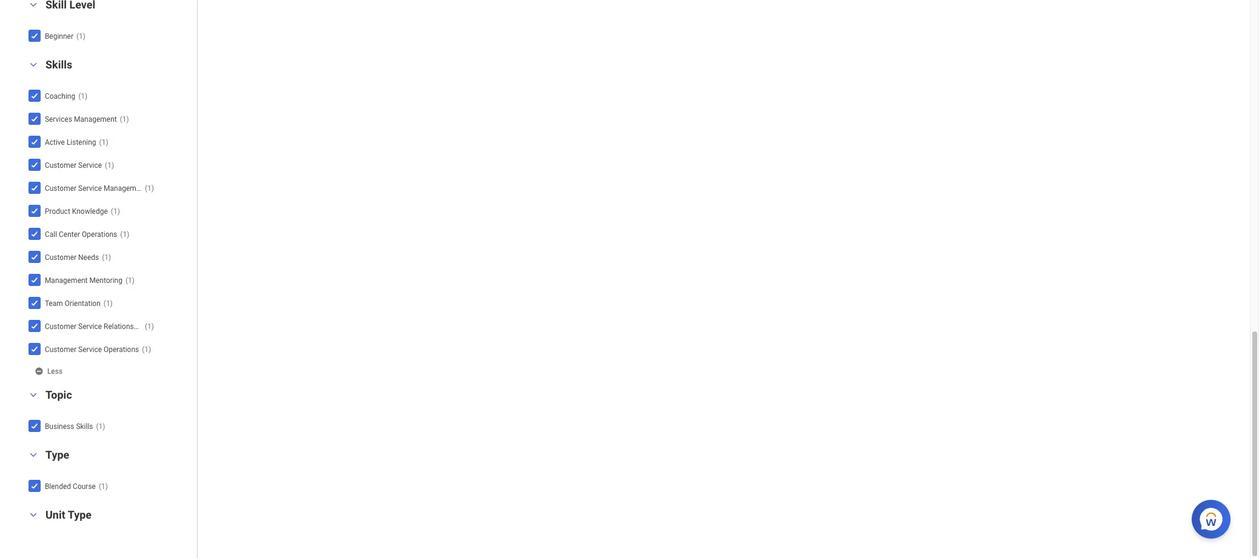 Task type: vqa. For each thing, say whether or not it's contained in the screenshot.
the Search Workday search box
no



Task type: locate. For each thing, give the bounding box(es) containing it.
2 vertical spatial chevron down image
[[26, 511, 41, 520]]

4 customer from the top
[[45, 323, 76, 331]]

1 vertical spatial chevron down image
[[26, 61, 41, 69]]

check small image left product
[[27, 204, 42, 218]]

operations
[[82, 230, 117, 239], [104, 346, 139, 354]]

customer up product
[[45, 184, 76, 193]]

check small image inside skill level group
[[27, 28, 42, 43]]

(1) for management mentoring
[[126, 276, 135, 285]]

6 check small image from the top
[[27, 296, 42, 310]]

1 horizontal spatial skills
[[76, 423, 93, 431]]

chevron down image for skill level group
[[26, 1, 41, 9]]

7 check small image from the top
[[27, 419, 42, 433]]

customer
[[45, 161, 76, 170], [45, 184, 76, 193], [45, 253, 76, 262], [45, 323, 76, 331], [45, 346, 76, 354]]

check small image left "blended"
[[27, 479, 42, 493]]

services
[[45, 115, 72, 124]]

2 check small image from the top
[[27, 111, 42, 126]]

course
[[73, 483, 96, 491]]

management
[[74, 115, 117, 124], [104, 184, 147, 193], [45, 276, 88, 285], [146, 323, 188, 331]]

service for customer service
[[78, 161, 102, 170]]

0 vertical spatial operations
[[82, 230, 117, 239]]

(1) inside skill level group
[[76, 32, 86, 41]]

1 vertical spatial skills
[[76, 423, 93, 431]]

chevron down image
[[26, 1, 41, 9], [26, 61, 41, 69]]

(1) for beginner
[[76, 32, 86, 41]]

management mentoring
[[45, 276, 122, 285]]

chevron down image left the unit
[[26, 511, 41, 520]]

1 service from the top
[[78, 161, 102, 170]]

service up the customer service management
[[78, 161, 102, 170]]

4 service from the top
[[78, 346, 102, 354]]

beginner
[[45, 32, 73, 41]]

(1)
[[76, 32, 86, 41], [78, 92, 87, 101], [120, 115, 129, 124], [99, 138, 108, 147], [105, 161, 114, 170], [145, 184, 154, 193], [111, 207, 120, 216], [120, 230, 129, 239], [102, 253, 111, 262], [126, 276, 135, 285], [104, 300, 113, 308], [145, 323, 154, 331], [142, 346, 151, 354], [96, 423, 105, 431], [99, 483, 108, 491]]

knowledge
[[72, 207, 108, 216]]

service up knowledge
[[78, 184, 102, 193]]

service for customer service operations
[[78, 346, 102, 354]]

5 check small image from the top
[[27, 250, 42, 264]]

type group
[[24, 448, 191, 499]]

coaching
[[45, 92, 75, 101]]

operations for customer service operations
[[104, 346, 139, 354]]

0 vertical spatial type
[[45, 449, 69, 461]]

orientation
[[65, 300, 101, 308]]

3 check small image from the top
[[27, 157, 42, 172]]

topic group
[[24, 388, 191, 439]]

customer down team on the bottom left of the page
[[45, 323, 76, 331]]

check small image
[[27, 88, 42, 103], [27, 111, 42, 126], [27, 157, 42, 172], [27, 181, 42, 195], [27, 273, 42, 287], [27, 319, 42, 333], [27, 342, 42, 356]]

3 customer from the top
[[45, 253, 76, 262]]

2 service from the top
[[78, 184, 102, 193]]

customer service management
[[45, 184, 147, 193]]

chevron down image left topic "button"
[[26, 391, 41, 400]]

check small image inside the type group
[[27, 479, 42, 493]]

relationship
[[104, 323, 144, 331]]

4 check small image from the top
[[27, 227, 42, 241]]

customer service operations
[[45, 346, 139, 354]]

(1) inside topic group
[[96, 423, 105, 431]]

unit type button
[[45, 509, 92, 521]]

6 check small image from the top
[[27, 319, 42, 333]]

(1) for customer needs
[[102, 253, 111, 262]]

topic
[[45, 389, 72, 401]]

(1) for product knowledge
[[111, 207, 120, 216]]

check small image left customer needs
[[27, 250, 42, 264]]

type inside group
[[45, 449, 69, 461]]

1 vertical spatial chevron down image
[[26, 451, 41, 460]]

customer up the less
[[45, 346, 76, 354]]

operations down knowledge
[[82, 230, 117, 239]]

check small image left active
[[27, 134, 42, 149]]

type right the unit
[[68, 509, 92, 521]]

customer for customer service management
[[45, 184, 76, 193]]

check small image inside topic group
[[27, 419, 42, 433]]

3 service from the top
[[78, 323, 102, 331]]

blended
[[45, 483, 71, 491]]

5 customer from the top
[[45, 346, 76, 354]]

type
[[45, 449, 69, 461], [68, 509, 92, 521]]

chevron down image inside the type group
[[26, 451, 41, 460]]

product knowledge
[[45, 207, 108, 216]]

team
[[45, 300, 63, 308]]

1 check small image from the top
[[27, 88, 42, 103]]

check small image left call
[[27, 227, 42, 241]]

operations down the relationship
[[104, 346, 139, 354]]

3 check small image from the top
[[27, 204, 42, 218]]

0 vertical spatial skills
[[45, 58, 72, 71]]

1 chevron down image from the top
[[26, 391, 41, 400]]

check small image left business
[[27, 419, 42, 433]]

service
[[78, 161, 102, 170], [78, 184, 102, 193], [78, 323, 102, 331], [78, 346, 102, 354]]

customer for customer service
[[45, 161, 76, 170]]

7 check small image from the top
[[27, 342, 42, 356]]

chevron down image left type button
[[26, 451, 41, 460]]

check small image for team orientation
[[27, 296, 42, 310]]

product
[[45, 207, 70, 216]]

(1) for team orientation
[[104, 300, 113, 308]]

2 chevron down image from the top
[[26, 61, 41, 69]]

customer down center
[[45, 253, 76, 262]]

check small image for customer service operations
[[27, 342, 42, 356]]

check small image left team on the bottom left of the page
[[27, 296, 42, 310]]

business
[[45, 423, 74, 431]]

type down business
[[45, 449, 69, 461]]

skills down beginner
[[45, 58, 72, 71]]

check small image left beginner
[[27, 28, 42, 43]]

2 chevron down image from the top
[[26, 451, 41, 460]]

customer down active
[[45, 161, 76, 170]]

service down customer service relationship management
[[78, 346, 102, 354]]

(1) for active listening
[[99, 138, 108, 147]]

listening
[[67, 138, 96, 147]]

0 horizontal spatial skills
[[45, 58, 72, 71]]

2 customer from the top
[[45, 184, 76, 193]]

4 check small image from the top
[[27, 181, 42, 195]]

less button
[[34, 366, 64, 376]]

chevron down image inside topic group
[[26, 391, 41, 400]]

check small image for coaching
[[27, 88, 42, 103]]

check small image for customer service relationship management
[[27, 319, 42, 333]]

service up customer service operations
[[78, 323, 102, 331]]

(1) inside the type group
[[99, 483, 108, 491]]

0 vertical spatial chevron down image
[[26, 1, 41, 9]]

3 chevron down image from the top
[[26, 511, 41, 520]]

team orientation
[[45, 300, 101, 308]]

0 vertical spatial chevron down image
[[26, 391, 41, 400]]

management up knowledge
[[104, 184, 147, 193]]

unit type
[[45, 509, 92, 521]]

1 vertical spatial operations
[[104, 346, 139, 354]]

2 check small image from the top
[[27, 134, 42, 149]]

1 customer from the top
[[45, 161, 76, 170]]

business skills
[[45, 423, 93, 431]]

8 check small image from the top
[[27, 479, 42, 493]]

customer service
[[45, 161, 102, 170]]

5 check small image from the top
[[27, 273, 42, 287]]

1 chevron down image from the top
[[26, 1, 41, 9]]

mentoring
[[89, 276, 122, 285]]

skills right business
[[76, 423, 93, 431]]

1 check small image from the top
[[27, 28, 42, 43]]

chevron down image
[[26, 391, 41, 400], [26, 451, 41, 460], [26, 511, 41, 520]]

check small image
[[27, 28, 42, 43], [27, 134, 42, 149], [27, 204, 42, 218], [27, 227, 42, 241], [27, 250, 42, 264], [27, 296, 42, 310], [27, 419, 42, 433], [27, 479, 42, 493]]

skills
[[45, 58, 72, 71], [76, 423, 93, 431]]

operations for call center operations
[[82, 230, 117, 239]]



Task type: describe. For each thing, give the bounding box(es) containing it.
(1) for services management
[[120, 115, 129, 124]]

call
[[45, 230, 57, 239]]

workday assistant region
[[1192, 496, 1236, 539]]

(1) for business skills
[[96, 423, 105, 431]]

(1) for coaching
[[78, 92, 87, 101]]

skills group
[[24, 58, 191, 379]]

service for customer service relationship management
[[78, 323, 102, 331]]

type button
[[45, 449, 69, 461]]

blended course
[[45, 483, 96, 491]]

management up the listening on the left top of the page
[[74, 115, 117, 124]]

check small image for customer service management
[[27, 181, 42, 195]]

skills tree
[[27, 85, 188, 360]]

1 vertical spatial type
[[68, 509, 92, 521]]

customer for customer service operations
[[45, 346, 76, 354]]

(1) for customer service operations
[[142, 346, 151, 354]]

chevron down image for skills group
[[26, 61, 41, 69]]

customer needs
[[45, 253, 99, 262]]

check small image for product knowledge
[[27, 204, 42, 218]]

filter search field
[[22, 0, 197, 535]]

check small image for blended course
[[27, 479, 42, 493]]

check small image for call center operations
[[27, 227, 42, 241]]

topic button
[[45, 389, 72, 401]]

active
[[45, 138, 65, 147]]

needs
[[78, 253, 99, 262]]

chevron down image for unit type
[[26, 511, 41, 520]]

check small image for beginner
[[27, 28, 42, 43]]

check small image for business skills
[[27, 419, 42, 433]]

skills button
[[45, 58, 72, 71]]

skill level group
[[24, 0, 191, 48]]

(1) for call center operations
[[120, 230, 129, 239]]

check small image for customer needs
[[27, 250, 42, 264]]

(1) for customer service management
[[145, 184, 154, 193]]

services management
[[45, 115, 117, 124]]

customer for customer service relationship management
[[45, 323, 76, 331]]

customer service relationship management
[[45, 323, 188, 331]]

(1) for customer service
[[105, 161, 114, 170]]

check small image for active listening
[[27, 134, 42, 149]]

service for customer service management
[[78, 184, 102, 193]]

check small image for customer service
[[27, 157, 42, 172]]

skills inside group
[[45, 58, 72, 71]]

check small image for services management
[[27, 111, 42, 126]]

less
[[47, 367, 63, 376]]

unit
[[45, 509, 65, 521]]

call center operations
[[45, 230, 117, 239]]

skills inside topic group
[[76, 423, 93, 431]]

chevron down image for topic
[[26, 391, 41, 400]]

check small image for management mentoring
[[27, 273, 42, 287]]

chevron down image for type
[[26, 451, 41, 460]]

center
[[59, 230, 80, 239]]

active listening
[[45, 138, 96, 147]]

customer for customer needs
[[45, 253, 76, 262]]

management right the relationship
[[146, 323, 188, 331]]

management down customer needs
[[45, 276, 88, 285]]

(1) for blended course
[[99, 483, 108, 491]]

(1) for customer service relationship management
[[145, 323, 154, 331]]



